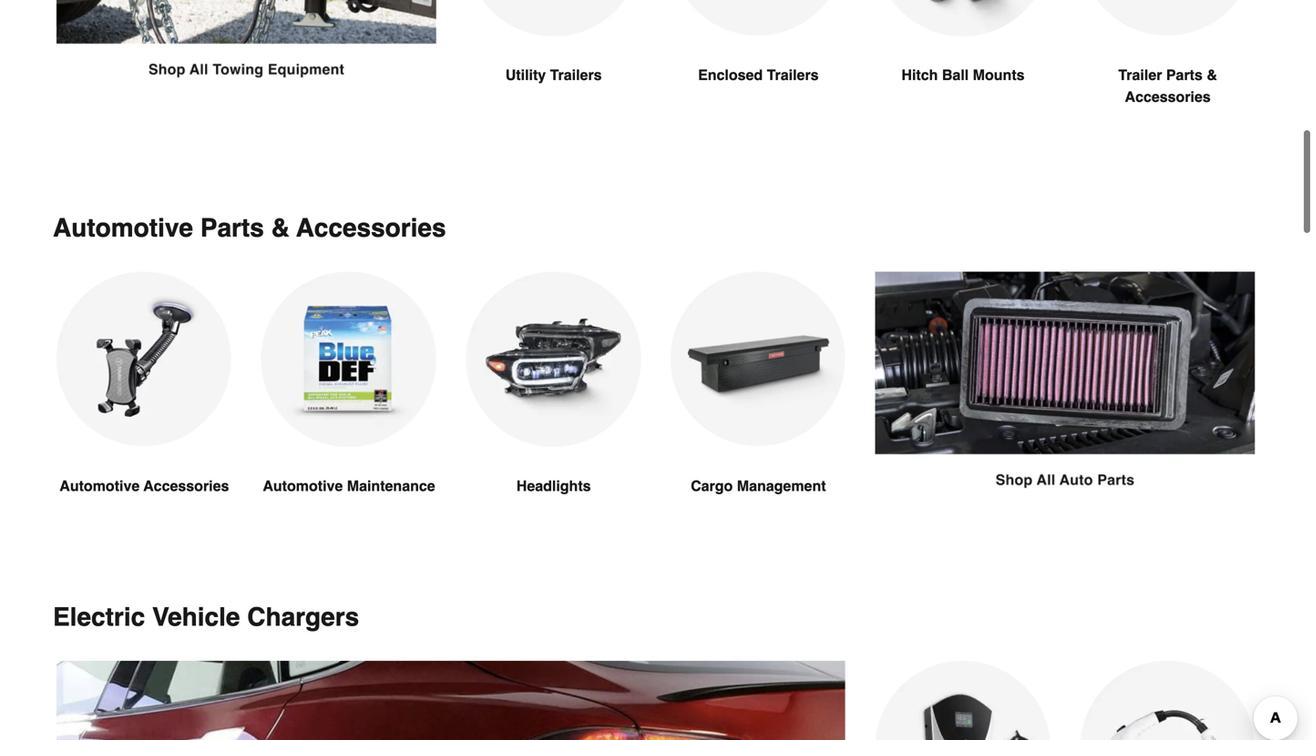Task type: describe. For each thing, give the bounding box(es) containing it.
enclosed
[[698, 67, 763, 84]]

hitch
[[902, 67, 938, 84]]

a black craftsman crossover truck tool box. image
[[671, 272, 846, 448]]

a red tesla e v car plugged into a charging unit. image
[[56, 661, 846, 741]]

trailers for utility trailers
[[550, 67, 602, 84]]

chargers
[[247, 603, 359, 632]]

headlights
[[516, 478, 591, 495]]

enclosed trailers
[[698, 67, 819, 84]]

trailers for enclosed trailers
[[767, 67, 819, 84]]

parts for automotive
[[200, 214, 264, 243]]

automotive maintenance link
[[261, 272, 437, 541]]

hitch ball mounts link
[[875, 0, 1051, 130]]

cargo
[[691, 478, 733, 495]]

cargo management
[[691, 478, 826, 495]]

vehicle
[[152, 603, 240, 632]]

utility trailers
[[506, 67, 602, 84]]

electric vehicle chargers
[[53, 603, 359, 632]]

a trailer brake and turn signal light kit. image
[[1080, 0, 1256, 37]]

automotive accessories
[[59, 478, 229, 495]]

maintenance
[[347, 478, 435, 495]]

trailer
[[1118, 67, 1162, 84]]

automotive for automotive parts & accessories
[[53, 214, 193, 243]]

a trailer hitch triple-ball mount. image
[[875, 0, 1051, 37]]

a reusable air filter. image
[[875, 272, 1256, 492]]

automotive maintenance
[[263, 478, 435, 495]]

a white enclosed trailer. image
[[671, 0, 846, 37]]



Task type: locate. For each thing, give the bounding box(es) containing it.
trailer parts & accessories
[[1118, 67, 1217, 105]]

accessories for automotive parts & accessories
[[296, 214, 446, 243]]

mounts
[[973, 67, 1025, 84]]

a home electric vehicle charging unit. image
[[875, 661, 1051, 741]]

& for trailer
[[1207, 67, 1217, 84]]

2 trailers from the left
[[767, 67, 819, 84]]

trailers inside "link"
[[550, 67, 602, 84]]

1 horizontal spatial accessories
[[296, 214, 446, 243]]

automotive for automotive accessories
[[59, 478, 140, 495]]

electric
[[53, 603, 145, 632]]

1 vertical spatial parts
[[200, 214, 264, 243]]

a trailer hitch attaching a trailer to a pickup truck parked on a gravel driveway. image
[[56, 0, 437, 81]]

utility
[[506, 67, 546, 84]]

management
[[737, 478, 826, 495]]

1 horizontal spatial &
[[1207, 67, 1217, 84]]

cargo management link
[[671, 272, 846, 541]]

0 horizontal spatial trailers
[[550, 67, 602, 84]]

parts for trailer
[[1166, 67, 1203, 84]]

2 vertical spatial accessories
[[143, 478, 229, 495]]

0 horizontal spatial accessories
[[143, 478, 229, 495]]

trailers inside 'link'
[[767, 67, 819, 84]]

a windshield mount cellphone holder. image
[[56, 272, 232, 448]]

2 horizontal spatial accessories
[[1125, 89, 1211, 105]]

1 vertical spatial &
[[271, 214, 290, 243]]

0 vertical spatial parts
[[1166, 67, 1203, 84]]

trailer parts & accessories link
[[1080, 0, 1256, 152]]

automotive for automotive maintenance
[[263, 478, 343, 495]]

a pair of morimoto plug and play toyota headlights. image
[[466, 272, 642, 448]]

accessories inside trailer parts & accessories
[[1125, 89, 1211, 105]]

& for automotive
[[271, 214, 290, 243]]

0 horizontal spatial &
[[271, 214, 290, 243]]

0 vertical spatial &
[[1207, 67, 1217, 84]]

trailers
[[550, 67, 602, 84], [767, 67, 819, 84]]

0 vertical spatial accessories
[[1125, 89, 1211, 105]]

trailers right enclosed
[[767, 67, 819, 84]]

utility trailers link
[[466, 0, 642, 130]]

1 horizontal spatial parts
[[1166, 67, 1203, 84]]

hitch ball mounts
[[902, 67, 1025, 84]]

ball
[[942, 67, 969, 84]]

& inside trailer parts & accessories
[[1207, 67, 1217, 84]]

1 trailers from the left
[[550, 67, 602, 84]]

enclosed trailers link
[[671, 0, 846, 130]]

an electric vehicle charging adapter. image
[[1080, 661, 1256, 741]]

automotive accessories link
[[56, 272, 232, 541]]

1 horizontal spatial trailers
[[767, 67, 819, 84]]

parts inside trailer parts & accessories
[[1166, 67, 1203, 84]]

automotive
[[53, 214, 193, 243], [59, 478, 140, 495], [263, 478, 343, 495]]

accessories
[[1125, 89, 1211, 105], [296, 214, 446, 243], [143, 478, 229, 495]]

&
[[1207, 67, 1217, 84], [271, 214, 290, 243]]

headlights link
[[466, 272, 642, 541]]

trailers right utility
[[550, 67, 602, 84]]

accessories for trailer parts & accessories
[[1125, 89, 1211, 105]]

a black utility trailer with ramp. image
[[466, 0, 642, 37]]

0 horizontal spatial parts
[[200, 214, 264, 243]]

parts
[[1166, 67, 1203, 84], [200, 214, 264, 243]]

automotive parts & accessories
[[53, 214, 446, 243]]

a box of blue def diesel exhaust fluid. image
[[261, 272, 437, 448]]

1 vertical spatial accessories
[[296, 214, 446, 243]]



Task type: vqa. For each thing, say whether or not it's contained in the screenshot.
Trailers related to Utility Trailers
yes



